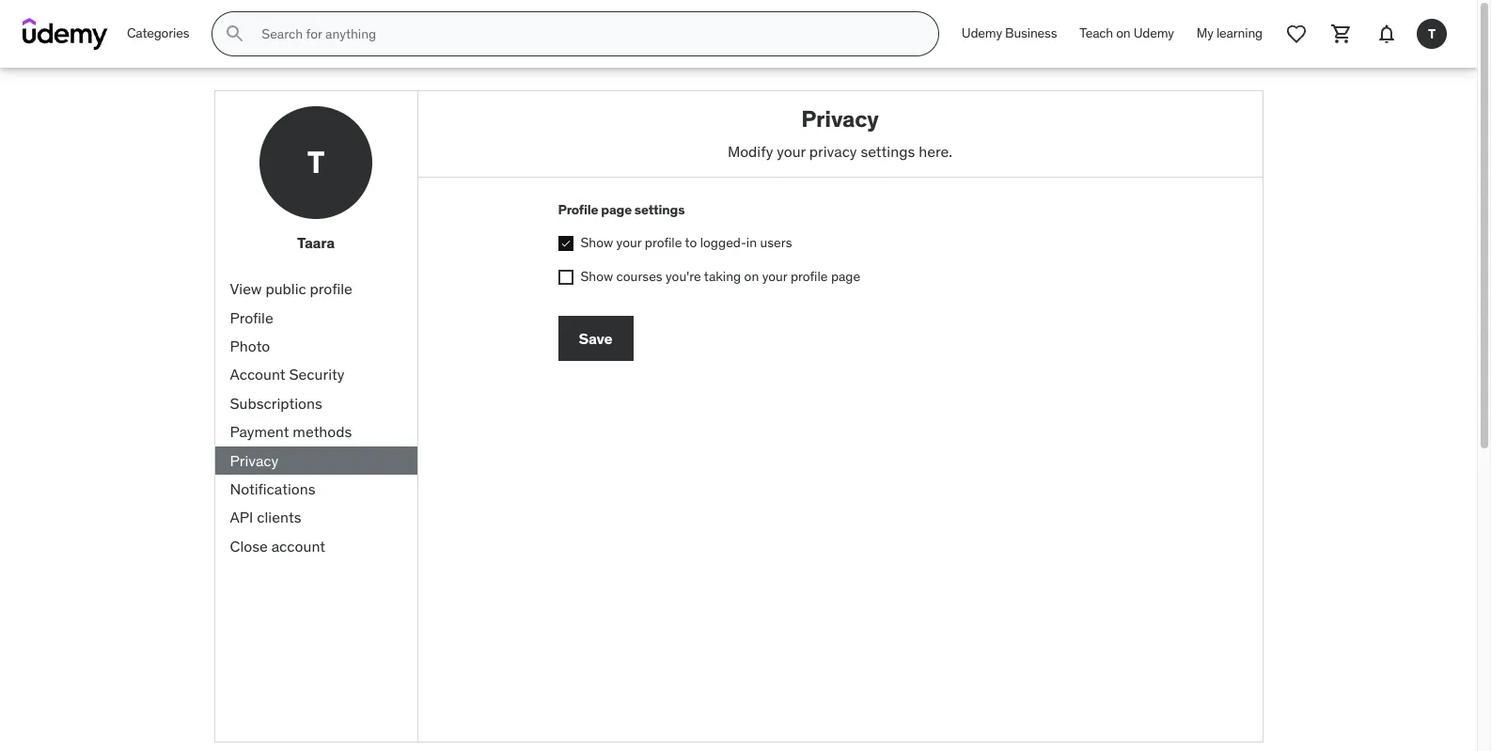 Task type: locate. For each thing, give the bounding box(es) containing it.
methods
[[293, 422, 352, 441]]

xsmall image
[[558, 236, 573, 251], [558, 270, 573, 285]]

t
[[1429, 25, 1436, 42], [307, 143, 325, 181]]

1 vertical spatial profile
[[230, 308, 273, 327]]

1 horizontal spatial settings
[[861, 142, 915, 161]]

page
[[601, 201, 632, 218], [831, 268, 861, 285]]

1 vertical spatial privacy
[[230, 451, 279, 470]]

t right notifications image
[[1429, 25, 1436, 42]]

your inside privacy modify your privacy settings here.
[[777, 142, 806, 161]]

0 horizontal spatial profile
[[310, 280, 353, 298]]

profile up profile link
[[310, 280, 353, 298]]

show for show courses you're taking on your profile page
[[581, 268, 613, 285]]

privacy down payment
[[230, 451, 279, 470]]

2 xsmall image from the top
[[558, 270, 573, 285]]

public
[[266, 280, 306, 298]]

privacy inside privacy modify your privacy settings here.
[[802, 104, 879, 134]]

here.
[[919, 142, 953, 161]]

0 vertical spatial page
[[601, 201, 632, 218]]

udemy left my
[[1134, 25, 1175, 42]]

view public profile link
[[215, 275, 417, 303]]

your
[[777, 142, 806, 161], [617, 234, 642, 251], [763, 268, 788, 285]]

1 vertical spatial t
[[307, 143, 325, 181]]

my learning link
[[1186, 11, 1274, 56]]

udemy image
[[23, 18, 108, 50]]

1 vertical spatial settings
[[635, 201, 685, 218]]

users
[[760, 234, 792, 251]]

settings left the here. in the top right of the page
[[861, 142, 915, 161]]

0 vertical spatial show
[[581, 234, 613, 251]]

2 udemy from the left
[[1134, 25, 1175, 42]]

Search for anything text field
[[258, 18, 916, 50]]

photo
[[230, 337, 270, 356]]

your down profile page settings
[[617, 234, 642, 251]]

0 vertical spatial on
[[1117, 25, 1131, 42]]

show
[[581, 234, 613, 251], [581, 268, 613, 285]]

shopping cart with 0 items image
[[1331, 23, 1354, 45]]

privacy modify your privacy settings here.
[[728, 104, 953, 161]]

submit search image
[[224, 23, 247, 45]]

save
[[579, 329, 613, 348]]

1 horizontal spatial profile
[[558, 201, 599, 218]]

0 horizontal spatial on
[[745, 268, 759, 285]]

0 horizontal spatial t
[[307, 143, 325, 181]]

1 xsmall image from the top
[[558, 236, 573, 251]]

0 vertical spatial t
[[1429, 25, 1436, 42]]

profile for profile
[[230, 308, 273, 327]]

profile for show your profile to logged-in users
[[645, 234, 682, 251]]

0 vertical spatial profile
[[558, 201, 599, 218]]

0 vertical spatial privacy
[[802, 104, 879, 134]]

1 horizontal spatial privacy
[[802, 104, 879, 134]]

in
[[747, 234, 757, 251]]

on
[[1117, 25, 1131, 42], [745, 268, 759, 285]]

profile inside 'link'
[[310, 280, 353, 298]]

your right modify
[[777, 142, 806, 161]]

2 vertical spatial your
[[763, 268, 788, 285]]

2 horizontal spatial profile
[[791, 268, 828, 285]]

on right teach
[[1117, 25, 1131, 42]]

account
[[230, 365, 286, 384]]

2 show from the top
[[581, 268, 613, 285]]

photo link
[[215, 332, 417, 361]]

1 vertical spatial page
[[831, 268, 861, 285]]

show down profile page settings
[[581, 234, 613, 251]]

udemy
[[962, 25, 1003, 42], [1134, 25, 1175, 42]]

to
[[685, 234, 697, 251]]

0 horizontal spatial privacy
[[230, 451, 279, 470]]

show left courses
[[581, 268, 613, 285]]

your down users
[[763, 268, 788, 285]]

1 vertical spatial show
[[581, 268, 613, 285]]

settings up show your profile to logged-in users
[[635, 201, 685, 218]]

udemy left the business
[[962, 25, 1003, 42]]

xsmall image down profile page settings
[[558, 236, 573, 251]]

show your profile to logged-in users
[[581, 234, 792, 251]]

teach
[[1080, 25, 1114, 42]]

0 vertical spatial settings
[[861, 142, 915, 161]]

1 horizontal spatial page
[[831, 268, 861, 285]]

1 udemy from the left
[[962, 25, 1003, 42]]

0 vertical spatial your
[[777, 142, 806, 161]]

view public profile
[[230, 280, 353, 298]]

xsmall image up save button
[[558, 270, 573, 285]]

courses
[[617, 268, 663, 285]]

1 horizontal spatial t
[[1429, 25, 1436, 42]]

close account
[[230, 537, 325, 556]]

0 vertical spatial xsmall image
[[558, 236, 573, 251]]

profile
[[558, 201, 599, 218], [230, 308, 273, 327]]

my learning
[[1197, 25, 1263, 42]]

0 horizontal spatial settings
[[635, 201, 685, 218]]

0 horizontal spatial udemy
[[962, 25, 1003, 42]]

1 show from the top
[[581, 234, 613, 251]]

profile down users
[[791, 268, 828, 285]]

t up taara
[[307, 143, 325, 181]]

profile left to
[[645, 234, 682, 251]]

profile
[[645, 234, 682, 251], [791, 268, 828, 285], [310, 280, 353, 298]]

privacy for privacy modify your privacy settings here.
[[802, 104, 879, 134]]

1 horizontal spatial udemy
[[1134, 25, 1175, 42]]

on right taking
[[745, 268, 759, 285]]

privacy up "privacy" on the right top of page
[[802, 104, 879, 134]]

privacy
[[802, 104, 879, 134], [230, 451, 279, 470]]

udemy business
[[962, 25, 1058, 42]]

0 horizontal spatial profile
[[230, 308, 273, 327]]

1 vertical spatial xsmall image
[[558, 270, 573, 285]]

show for show your profile to logged-in users
[[581, 234, 613, 251]]

profile inside profile link
[[230, 308, 273, 327]]

api clients
[[230, 508, 301, 527]]

1 vertical spatial on
[[745, 268, 759, 285]]

settings
[[861, 142, 915, 161], [635, 201, 685, 218]]

api clients link
[[215, 504, 417, 532]]

1 horizontal spatial profile
[[645, 234, 682, 251]]

privacy link
[[215, 446, 417, 475]]



Task type: vqa. For each thing, say whether or not it's contained in the screenshot.
use
no



Task type: describe. For each thing, give the bounding box(es) containing it.
profile link
[[215, 303, 417, 332]]

0 horizontal spatial page
[[601, 201, 632, 218]]

show courses you're taking on your profile page
[[581, 268, 861, 285]]

account
[[272, 537, 325, 556]]

teach on udemy
[[1080, 25, 1175, 42]]

categories button
[[116, 11, 201, 56]]

subscriptions link
[[215, 389, 417, 418]]

modify
[[728, 142, 773, 161]]

privacy
[[810, 142, 857, 161]]

learning
[[1217, 25, 1263, 42]]

api
[[230, 508, 253, 527]]

profile for view public profile
[[310, 280, 353, 298]]

business
[[1006, 25, 1058, 42]]

subscriptions
[[230, 394, 322, 413]]

privacy for privacy
[[230, 451, 279, 470]]

taara
[[297, 233, 335, 252]]

xsmall image for show your profile to logged-in users
[[558, 236, 573, 251]]

account security
[[230, 365, 345, 384]]

view
[[230, 280, 262, 298]]

account security link
[[215, 361, 417, 389]]

categories
[[127, 25, 189, 42]]

clients
[[257, 508, 301, 527]]

my
[[1197, 25, 1214, 42]]

notifications link
[[215, 475, 417, 504]]

t link
[[1410, 11, 1455, 56]]

1 vertical spatial your
[[617, 234, 642, 251]]

xsmall image for show courses you're taking on your profile page
[[558, 270, 573, 285]]

settings inside privacy modify your privacy settings here.
[[861, 142, 915, 161]]

profile page settings
[[558, 201, 685, 218]]

save button
[[558, 316, 633, 362]]

you're
[[666, 268, 701, 285]]

wishlist image
[[1286, 23, 1308, 45]]

profile for profile page settings
[[558, 201, 599, 218]]

payment methods
[[230, 422, 352, 441]]

security
[[289, 365, 345, 384]]

udemy business link
[[951, 11, 1069, 56]]

payment methods link
[[215, 418, 417, 446]]

close
[[230, 537, 268, 556]]

1 horizontal spatial on
[[1117, 25, 1131, 42]]

taking
[[704, 268, 741, 285]]

logged-
[[700, 234, 747, 251]]

teach on udemy link
[[1069, 11, 1186, 56]]

notifications
[[230, 480, 316, 498]]

notifications image
[[1376, 23, 1399, 45]]

close account link
[[215, 532, 417, 561]]

udemy inside teach on udemy link
[[1134, 25, 1175, 42]]

udemy inside udemy business link
[[962, 25, 1003, 42]]

payment
[[230, 422, 289, 441]]



